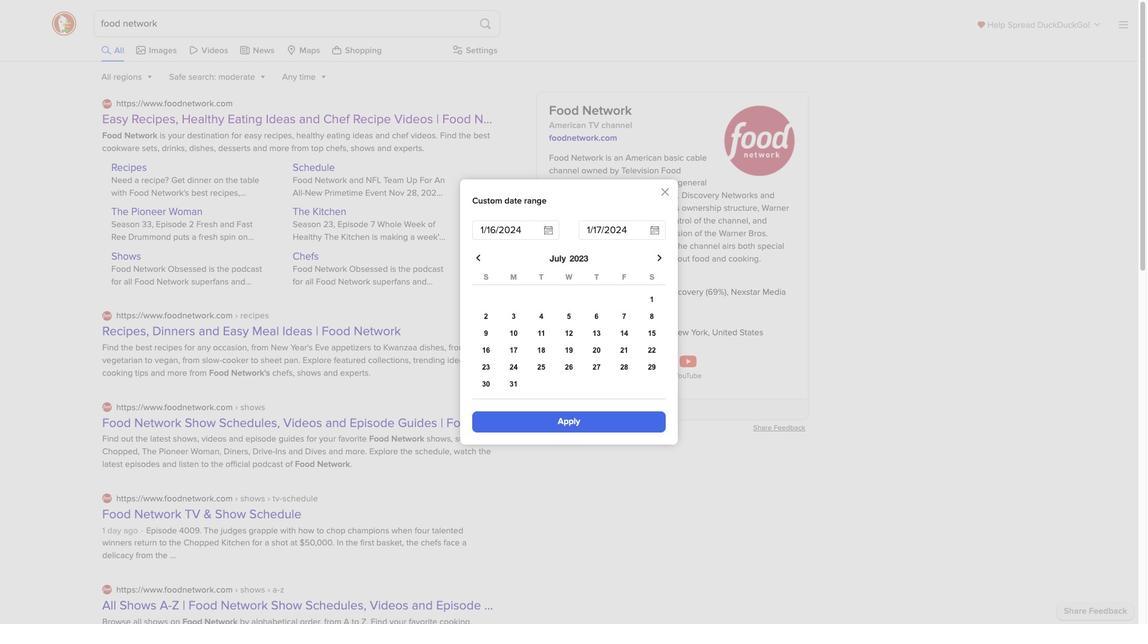 Task type: describe. For each thing, give the bounding box(es) containing it.
explore inside find the best recipes for any occasion, from new year's eve appetizers to kwanzaa dishes, from vegetarian to vegan, from slow-cooker to sheet pan. explore featured collections, trending ideas, cooking tips and more from
[[303, 356, 332, 366]]

| up schedule, at the bottom of the page
[[441, 416, 443, 431]]

settings
[[466, 45, 498, 56]]

find for find the best recipes for any occasion, from new year's eve appetizers to kwanzaa dishes, from vegetarian to vegan, from slow-cooker to sheet pan. explore featured collections, trending ideas, cooking tips and more from
[[102, 343, 119, 353]]

nexstar inside the warner bros. discovery (69%), nexstar media group (31%)
[[731, 288, 761, 298]]

apply
[[558, 417, 580, 427]]

find out the latest shows, videos and episode guides for your favorite food network
[[102, 435, 424, 445]]

12 button
[[561, 325, 578, 342]]

and inside 'link'
[[199, 325, 220, 340]]

images link
[[136, 45, 177, 62]]

discovery up july 2023
[[549, 241, 587, 252]]

the for kitchen
[[293, 207, 310, 219]]

| inside 'link'
[[316, 325, 319, 340]]

m
[[511, 273, 517, 282]]

best inside is your destination for easy recipes, healthy eating ideas and chef videos. find the best cookware sets, drinks, dishes, desserts and more from top chefs, shows and experts.
[[474, 131, 490, 141]]

from down any
[[183, 356, 200, 366]]

from up ideas,
[[449, 343, 466, 353]]

1 horizontal spatial your
[[319, 435, 336, 445]]

warner inside food network is an american basic cable channel owned by television food network, g.p., a joint venture and general partnership between warner bros.
[[631, 191, 658, 201]]

to up tips at the bottom left of page
[[145, 356, 152, 366]]

a left shot
[[265, 539, 269, 549]]

moderate
[[218, 72, 255, 82]]

date
[[505, 196, 522, 206]]

more inside find the best recipes for any occasion, from new year's eve appetizers to kwanzaa dishes, from vegetarian to vegan, from slow-cooker to sheet pan. explore featured collections, trending ideas, cooking tips and more from
[[167, 368, 187, 379]]

network inside 'link'
[[354, 325, 401, 340]]

1 horizontal spatial latest
[[150, 435, 171, 445]]

2 t from the left
[[595, 273, 599, 282]]

1 shows, from the left
[[173, 435, 199, 445]]

8 button
[[644, 309, 661, 325]]

custom date range
[[472, 196, 547, 206]]

all link
[[102, 45, 124, 62]]

tv inside food network american tv channel foodnetwork.com
[[589, 120, 599, 130]]

show inside food network show schedules, videos and episode guides | food network link
[[185, 416, 216, 431]]

bros. inside food network is an american basic cable channel owned by television food network, g.p., a joint venture and general partnership between warner bros.
[[660, 191, 680, 201]]

bros. inside despite this ownership structure, warner bros.
[[549, 216, 569, 226]]

food network .
[[295, 460, 352, 470]]

healthy
[[296, 131, 324, 141]]

1 for 1
[[650, 296, 654, 304]]

https:// for food network show schedules, videos and episode guides | food network
[[116, 403, 143, 413]]

28 button
[[616, 359, 633, 376]]

19 button
[[561, 342, 578, 359]]

0 vertical spatial schedule
[[293, 162, 335, 174]]

the inside is your destination for easy recipes, healthy eating ideas and chef videos. find the best cookware sets, drinks, dishes, desserts and more from top chefs, shows and experts.
[[459, 131, 471, 141]]

food network's chefs, shows and experts.
[[209, 368, 371, 379]]

2 vertical spatial episode
[[436, 599, 481, 614]]

of inside shows, such as chopped, the pioneer woman, diners, drive-ins and dives and more. explore the schedule, watch the latest episodes and listen to the official podcast of
[[285, 460, 293, 470]]

shows for and
[[240, 403, 265, 413]]

has
[[611, 216, 624, 226]]

is your destination for easy recipes, healthy eating ideas and chef videos. find the best cookware sets, drinks, dishes, desserts and more from top chefs, shows and experts.
[[102, 131, 490, 154]]

woman,
[[191, 447, 222, 457]]

about
[[668, 254, 690, 264]]

dives
[[305, 447, 327, 457]]

channel inside "the channel airs both special and regular episodic programs about food and cooking. wikipedia"
[[690, 241, 720, 252]]

to up network's
[[251, 356, 258, 366]]

recipes, inside 'link'
[[102, 325, 149, 340]]

warner inside the warner bros. discovery (69%), nexstar media group (31%)
[[615, 288, 642, 298]]

22 button
[[644, 342, 661, 359]]

grapple
[[249, 526, 278, 536]]

shows down pan.
[[297, 368, 321, 379]]

and inside discovery networks and nexstar media group.
[[761, 191, 775, 201]]

18
[[537, 347, 546, 355]]

champions
[[348, 526, 389, 536]]

judges
[[221, 526, 247, 536]]

shows, inside shows, such as chopped, the pioneer woman, diners, drive-ins and dives and more. explore the schedule, watch the latest episodes and listen to the official podcast of
[[427, 435, 453, 445]]

shopping link
[[332, 45, 382, 62]]

| up videos.
[[436, 112, 439, 127]]

the kitchen
[[293, 207, 346, 219]]

basic
[[664, 153, 684, 163]]

2 button
[[478, 309, 495, 325]]

face
[[444, 539, 460, 549]]

chopped
[[184, 539, 219, 549]]

to up $50,000.
[[317, 526, 324, 536]]

news link
[[240, 45, 275, 62]]

25
[[537, 364, 546, 372]]

food network link
[[549, 103, 796, 119]]

american inside food network is an american basic cable channel owned by television food network, g.p., a joint venture and general partnership between warner bros.
[[626, 153, 662, 163]]

21 button
[[616, 342, 633, 359]]

0 vertical spatial shows
[[111, 251, 141, 263]]

special
[[758, 241, 785, 252]]

episodes
[[125, 460, 160, 470]]

apply link
[[472, 412, 666, 433]]

0 horizontal spatial united
[[615, 313, 640, 323]]

recipes,
[[264, 131, 294, 141]]

help spread duckduckgo! button
[[978, 14, 1090, 36]]

1 vertical spatial states
[[740, 328, 764, 338]]

with
[[280, 526, 296, 536]]

a-
[[273, 585, 280, 596]]

new inside find the best recipes for any occasion, from new year's eve appetizers to kwanzaa dishes, from vegetarian to vegan, from slow-cooker to sheet pan. explore featured collections, trending ideas, cooking tips and more from
[[271, 343, 288, 353]]

recipes for ›
[[240, 311, 269, 321]]

pioneer inside shows, such as chopped, the pioneer woman, diners, drive-ins and dives and more. explore the schedule, watch the latest episodes and listen to the official podcast of
[[159, 447, 189, 457]]

› for easy
[[235, 311, 238, 321]]

<
[[474, 254, 483, 263]]

day
[[107, 526, 121, 536]]

1 for 1 day ago
[[102, 526, 105, 536]]

chopped,
[[102, 447, 140, 457]]

food inside 'link'
[[322, 325, 351, 340]]

29
[[648, 364, 656, 372]]

u.s.
[[589, 241, 604, 252]]

4 button
[[533, 309, 550, 325]]

1 www.foodnetwork.com from the top
[[143, 99, 233, 109]]

1 vertical spatial wikipedia
[[587, 372, 619, 381]]

dishes, inside find the best recipes for any occasion, from new year's eve appetizers to kwanzaa dishes, from vegetarian to vegan, from slow-cooker to sheet pan. explore featured collections, trending ideas, cooking tips and more from
[[420, 343, 446, 353]]

first
[[360, 539, 374, 549]]

all for all shows a-z | food network show schedules, videos and episode guides ...
[[102, 599, 116, 614]]

2023
[[570, 253, 589, 264]]

network inside food network american tv channel foodnetwork.com
[[582, 103, 632, 119]]

your inside is your destination for easy recipes, healthy eating ideas and chef videos. find the best cookware sets, drinks, dishes, desserts and more from top chefs, shows and experts.
[[168, 131, 185, 141]]

ideas inside 'link'
[[283, 325, 313, 340]]

the pioneer woman link
[[111, 207, 203, 219]]

from inside is your destination for easy recipes, healthy eating ideas and chef videos. find the best cookware sets, drinks, dishes, desserts and more from top chefs, shows and experts.
[[292, 143, 309, 154]]

find for find out the latest shows, videos and episode guides for your favorite food network
[[102, 435, 119, 445]]

for inside "episode 4009. the judges grapple with how to chop champions when four talented winners return to the chopped kitchen for a shot at $50,000. in the first basket, the chefs face a delicacy from the ..."
[[252, 539, 263, 549]]

26 button
[[561, 359, 578, 376]]

20 button
[[588, 342, 605, 359]]

regions
[[113, 72, 142, 82]]

youtube link
[[675, 353, 702, 387]]

a inside discovery has operating control of the channel, and manages and operates it as a division of the warner bros. discovery u.s. networks group.
[[657, 229, 661, 239]]

grid containing s
[[472, 270, 666, 399]]

0 vertical spatial ideas
[[266, 112, 296, 127]]

from up sheet
[[251, 343, 269, 353]]

0 vertical spatial pioneer
[[131, 207, 166, 219]]

the inside find the best recipes for any occasion, from new year's eve appetizers to kwanzaa dishes, from vegetarian to vegan, from slow-cooker to sheet pan. explore featured collections, trending ideas, cooking tips and more from
[[121, 343, 133, 353]]

for up dives
[[307, 435, 317, 445]]

despite this ownership structure, warner bros.
[[549, 203, 789, 226]]

dishes, inside is your destination for easy recipes, healthy eating ideas and chef videos. find the best cookware sets, drinks, dishes, desserts and more from top chefs, shows and experts.
[[189, 143, 216, 154]]

group. inside discovery has operating control of the channel, and manages and operates it as a division of the warner bros. discovery u.s. networks group.
[[645, 241, 671, 252]]

easy inside 'link'
[[223, 325, 249, 340]]

despite
[[635, 203, 664, 214]]

3
[[512, 313, 516, 321]]

https:// www.foodnetwork.com › shows
[[116, 403, 265, 413]]

14 button
[[616, 325, 633, 342]]

return
[[134, 539, 157, 549]]

0 vertical spatial of
[[694, 216, 702, 226]]

$50,000.
[[300, 539, 335, 549]]

0 vertical spatial share feedback link
[[751, 424, 809, 433]]

the for pioneer
[[111, 207, 129, 219]]

cable
[[686, 153, 707, 163]]

0 horizontal spatial states
[[642, 313, 666, 323]]

1 https:// from the top
[[116, 99, 143, 109]]

all for all
[[114, 45, 124, 56]]

group. inside discovery networks and nexstar media group.
[[607, 203, 632, 214]]

https:// for all shows a-z | food network show schedules, videos and episode guides ...
[[116, 585, 143, 596]]

share for the top share feedback link
[[754, 424, 772, 433]]

when
[[392, 526, 413, 536]]

23 button
[[478, 359, 495, 376]]

https:// www.foodnetwork.com › recipes
[[116, 311, 269, 321]]

duckduckgo!
[[1038, 20, 1090, 30]]

diners,
[[224, 447, 250, 457]]

14
[[620, 330, 629, 338]]

pan.
[[284, 356, 301, 366]]

basket,
[[377, 539, 404, 549]]

30
[[482, 381, 490, 389]]

https:// for recipes, dinners and easy meal ideas | food network
[[116, 311, 143, 321]]

6 button
[[588, 309, 605, 325]]

warner inside despite this ownership structure, warner bros.
[[762, 203, 789, 214]]

nexstar inside discovery networks and nexstar media group.
[[549, 203, 579, 214]]

› for z
[[235, 585, 238, 596]]

1 vertical spatial ...
[[527, 599, 536, 614]]

12
[[565, 330, 573, 338]]

facebook link
[[631, 353, 663, 387]]

group
[[615, 298, 639, 308]]

0 horizontal spatial chefs,
[[272, 368, 295, 379]]

to right return on the bottom left of page
[[159, 539, 167, 549]]

1 horizontal spatial new
[[615, 328, 632, 338]]

0 vertical spatial wikipedia link
[[549, 266, 588, 277]]

at
[[290, 539, 297, 549]]

5 button
[[561, 309, 578, 325]]

discovery networks and nexstar media group.
[[549, 191, 775, 214]]

division
[[664, 229, 693, 239]]

1 horizontal spatial kitchen
[[313, 207, 346, 219]]

videos link
[[189, 45, 228, 62]]

to inside shows, such as chopped, the pioneer woman, diners, drive-ins and dives and more. explore the schedule, watch the latest episodes and listen to the official podcast of
[[201, 460, 209, 470]]

more.
[[345, 447, 367, 457]]

any
[[282, 72, 297, 82]]

discovery inside discovery networks and nexstar media group.
[[682, 191, 720, 201]]

1 vertical spatial schedules,
[[306, 599, 367, 614]]

0 vertical spatial schedules,
[[219, 416, 280, 431]]

latest inside shows, such as chopped, the pioneer woman, diners, drive-ins and dives and more. explore the schedule, watch the latest episodes and listen to the official podcast of
[[102, 460, 123, 470]]

1 vertical spatial share feedback link
[[1058, 604, 1134, 621]]

dinners
[[152, 325, 195, 340]]

best inside find the best recipes for any occasion, from new year's eve appetizers to kwanzaa dishes, from vegetarian to vegan, from slow-cooker to sheet pan. explore featured collections, trending ideas, cooking tips and more from
[[136, 343, 152, 353]]

www.foodnetwork.com for a-
[[143, 585, 233, 596]]

networks inside discovery has operating control of the channel, and manages and operates it as a division of the warner bros. discovery u.s. networks group.
[[606, 241, 643, 252]]

0 vertical spatial episode
[[350, 416, 395, 431]]

vegan,
[[155, 356, 180, 366]]



Task type: locate. For each thing, give the bounding box(es) containing it.
country
[[549, 313, 580, 323]]

0 horizontal spatial more
[[167, 368, 187, 379]]

easy
[[244, 131, 262, 141]]

0 horizontal spatial shows,
[[173, 435, 199, 445]]

1 vertical spatial schedule
[[249, 507, 302, 523]]

1 horizontal spatial is
[[606, 153, 612, 163]]

1 search domain foodnetwork.com image from the top
[[102, 99, 112, 109]]

0 horizontal spatial media
[[581, 203, 604, 214]]

explore inside shows, such as chopped, the pioneer woman, diners, drive-ins and dives and more. explore the schedule, watch the latest episodes and listen to the official podcast of
[[369, 447, 398, 457]]

your up drinks,
[[168, 131, 185, 141]]

0 vertical spatial share feedback
[[754, 424, 806, 433]]

of down ins
[[285, 460, 293, 470]]

four
[[415, 526, 430, 536]]

1 horizontal spatial chefs,
[[326, 143, 349, 154]]

nexstar down partnership at the top of page
[[549, 203, 579, 214]]

2 shows, from the left
[[427, 435, 453, 445]]

networks
[[722, 191, 758, 201], [606, 241, 643, 252]]

shows inside all shows a-z | food network show schedules, videos and episode guides ... link
[[120, 599, 157, 614]]

show inside food network tv & show schedule link
[[215, 507, 246, 523]]

feedback for the top share feedback link
[[774, 424, 806, 433]]

feedback inside share feedback link
[[1089, 607, 1128, 617]]

the inside shows, such as chopped, the pioneer woman, diners, drive-ins and dives and more. explore the schedule, watch the latest episodes and listen to the official podcast of
[[142, 447, 157, 457]]

network inside food network is an american basic cable channel owned by television food network, g.p., a joint venture and general partnership between warner bros.
[[571, 153, 604, 163]]

the inside "episode 4009. the judges grapple with how to chop champions when four talented winners return to the chopped kitchen for a shot at $50,000. in the first basket, the chefs face a delicacy from the ..."
[[204, 526, 219, 536]]

wikipedia down july 2023
[[549, 266, 588, 277]]

media down special
[[763, 288, 786, 298]]

bros. inside the warner bros. discovery (69%), nexstar media group (31%)
[[644, 288, 664, 298]]

news
[[253, 45, 275, 56]]

it
[[639, 229, 644, 239]]

for
[[232, 131, 242, 141], [185, 343, 195, 353], [307, 435, 317, 445], [252, 539, 263, 549]]

july
[[550, 253, 566, 264]]

year's
[[291, 343, 313, 353]]

1 horizontal spatial share
[[1064, 607, 1087, 617]]

1 vertical spatial of
[[695, 229, 702, 239]]

website
[[549, 372, 575, 381]]

shows left the tv-
[[240, 494, 265, 504]]

shows left a-
[[240, 585, 265, 596]]

5 https:// from the top
[[116, 585, 143, 596]]

images
[[149, 45, 177, 56]]

york
[[634, 328, 651, 338]]

best right videos.
[[474, 131, 490, 141]]

0 horizontal spatial tv
[[185, 507, 200, 523]]

2 vertical spatial search domain foodnetwork.com image
[[102, 494, 112, 504]]

0 vertical spatial find
[[440, 131, 457, 141]]

control
[[665, 216, 692, 226]]

pioneer left woman
[[131, 207, 166, 219]]

1
[[650, 296, 654, 304], [102, 526, 105, 536]]

more inside is your destination for easy recipes, healthy eating ideas and chef videos. find the best cookware sets, drinks, dishes, desserts and more from top chefs, shows and experts.
[[270, 143, 289, 154]]

schedule down top
[[293, 162, 335, 174]]

›
[[235, 311, 238, 321], [235, 403, 238, 413], [235, 494, 238, 504], [268, 494, 270, 504], [235, 585, 238, 596], [268, 585, 270, 596]]

chef
[[392, 131, 409, 141]]

kitchen inside "episode 4009. the judges grapple with how to chop champions when four talented winners return to the chopped kitchen for a shot at $50,000. in the first basket, the chefs face a delicacy from the ..."
[[221, 539, 250, 549]]

share feedback for the top share feedback link
[[754, 424, 806, 433]]

shows link
[[111, 251, 141, 264]]

search domain foodnetwork.com image
[[102, 403, 112, 413], [102, 586, 112, 595]]

2 www.foodnetwork.com from the top
[[143, 311, 233, 321]]

to down the woman,
[[201, 460, 209, 470]]

from down return on the bottom left of page
[[136, 551, 153, 562]]

0 horizontal spatial share
[[754, 424, 772, 433]]

www.foodnetwork.com for tv
[[143, 494, 233, 504]]

0 vertical spatial channel
[[602, 120, 632, 130]]

american up the foodnetwork.com
[[549, 120, 586, 130]]

1 vertical spatial as
[[475, 435, 484, 445]]

ideas up recipes,
[[266, 112, 296, 127]]

american up television
[[626, 153, 662, 163]]

the up 'about'
[[673, 241, 688, 252]]

0 vertical spatial recipes,
[[132, 112, 178, 127]]

⇶ link
[[1114, 15, 1134, 35]]

media down between
[[581, 203, 604, 214]]

0 vertical spatial tv
[[589, 120, 599, 130]]

0 horizontal spatial your
[[168, 131, 185, 141]]

search domain foodnetwork.com image
[[102, 99, 112, 109], [102, 311, 112, 321], [102, 494, 112, 504]]

0 horizontal spatial american
[[549, 120, 586, 130]]

and inside find the best recipes for any occasion, from new year's eve appetizers to kwanzaa dishes, from vegetarian to vegan, from slow-cooker to sheet pan. explore featured collections, trending ideas, cooking tips and more from
[[151, 368, 165, 379]]

shows for schedule
[[240, 494, 265, 504]]

shows down 'ideas' at left top
[[351, 143, 375, 154]]

find up vegetarian at the left bottom
[[102, 343, 119, 353]]

7
[[622, 313, 627, 321]]

https:// www.foodnetwork.com › shows › a-z
[[116, 585, 284, 596]]

website link
[[549, 353, 575, 387]]

foodnetwork.com
[[549, 133, 617, 143]]

0 vertical spatial american
[[549, 120, 586, 130]]

heading containing july
[[472, 250, 666, 270]]

schedule
[[293, 162, 335, 174], [249, 507, 302, 523]]

all regions
[[102, 72, 142, 82]]

network,
[[549, 178, 584, 188]]

as inside discovery has operating control of the channel, and manages and operates it as a division of the warner bros. discovery u.s. networks group.
[[646, 229, 655, 239]]

0 horizontal spatial dishes,
[[189, 143, 216, 154]]

schedule
[[283, 494, 318, 504]]

the down recipes link
[[111, 207, 129, 219]]

1 horizontal spatial more
[[270, 143, 289, 154]]

shows up the episode
[[240, 403, 265, 413]]

0 vertical spatial 1
[[650, 296, 654, 304]]

experts. down chef
[[394, 143, 424, 154]]

all regions link
[[102, 67, 157, 88]]

chefs, down pan.
[[272, 368, 295, 379]]

new up sheet
[[271, 343, 288, 353]]

0 horizontal spatial ...
[[170, 551, 176, 562]]

recipes inside find the best recipes for any occasion, from new year's eve appetizers to kwanzaa dishes, from vegetarian to vegan, from slow-cooker to sheet pan. explore featured collections, trending ideas, cooking tips and more from
[[154, 343, 182, 353]]

share for the bottom share feedback link
[[1064, 607, 1087, 617]]

0 horizontal spatial share feedback link
[[751, 424, 809, 433]]

networks up structure,
[[722, 191, 758, 201]]

0 vertical spatial media
[[581, 203, 604, 214]]

1 horizontal spatial s
[[650, 273, 655, 282]]

1 horizontal spatial networks
[[722, 191, 758, 201]]

search domain foodnetwork.com image for all
[[102, 586, 112, 595]]

kitchen down judges at the left
[[221, 539, 250, 549]]

› for schedules,
[[235, 403, 238, 413]]

wikipedia
[[549, 266, 588, 277], [587, 372, 619, 381]]

1 s from the left
[[484, 273, 489, 282]]

food network is an american basic cable channel owned by television food network, g.p., a joint venture and general partnership between warner bros.
[[549, 153, 707, 201]]

1 horizontal spatial recipes
[[240, 311, 269, 321]]

0 vertical spatial easy
[[102, 112, 128, 127]]

discovery inside the warner bros. discovery (69%), nexstar media group (31%)
[[666, 288, 704, 298]]

shows inside is your destination for easy recipes, healthy eating ideas and chef videos. find the best cookware sets, drinks, dishes, desserts and more from top chefs, shows and experts.
[[351, 143, 375, 154]]

chefs, inside is your destination for easy recipes, healthy eating ideas and chef videos. find the best cookware sets, drinks, dishes, desserts and more from top chefs, shows and experts.
[[326, 143, 349, 154]]

from inside "episode 4009. the judges grapple with how to chop champions when four talented winners return to the chopped kitchen for a shot at $50,000. in the first basket, the chefs face a delicacy from the ..."
[[136, 551, 153, 562]]

the up chopped
[[204, 526, 219, 536]]

1 horizontal spatial dishes,
[[420, 343, 446, 353]]

woman
[[169, 207, 203, 219]]

operating
[[627, 216, 663, 226]]

shows for food
[[240, 585, 265, 596]]

podcast
[[253, 460, 283, 470]]

all up all regions in the top left of the page
[[114, 45, 124, 56]]

food
[[692, 254, 710, 264]]

1 vertical spatial tv
[[185, 507, 200, 523]]

2 search domain foodnetwork.com image from the top
[[102, 311, 112, 321]]

search domain foodnetwork.com image down cooking
[[102, 403, 112, 413]]

1 horizontal spatial guides
[[484, 599, 524, 614]]

a right it in the right of the page
[[657, 229, 661, 239]]

the pioneer woman
[[111, 207, 203, 219]]

s
[[484, 273, 489, 282], [650, 273, 655, 282]]

1 vertical spatial chefs,
[[272, 368, 295, 379]]

custom
[[472, 196, 502, 206]]

heading
[[472, 250, 666, 270]]

a inside food network is an american basic cable channel owned by television food network, g.p., a joint venture and general partnership between warner bros.
[[605, 178, 609, 188]]

nexstar right (69%), at the top right
[[731, 288, 761, 298]]

search domain foodnetwork.com image down all regions in the top left of the page
[[102, 99, 112, 109]]

www.foodnetwork.com up the 'healthy'
[[143, 99, 233, 109]]

discovery up u.s.
[[571, 216, 609, 226]]

networks inside discovery networks and nexstar media group.
[[722, 191, 758, 201]]

0 vertical spatial share
[[754, 424, 772, 433]]

pioneer up listen
[[159, 447, 189, 457]]

3 www.foodnetwork.com from the top
[[143, 403, 233, 413]]

find inside find the best recipes for any occasion, from new year's eve appetizers to kwanzaa dishes, from vegetarian to vegan, from slow-cooker to sheet pan. explore featured collections, trending ideas, cooking tips and more from
[[102, 343, 119, 353]]

bros. inside discovery has operating control of the channel, and manages and operates it as a division of the warner bros. discovery u.s. networks group.
[[749, 229, 768, 239]]

channel inside food network american tv channel foodnetwork.com
[[602, 120, 632, 130]]

x link
[[661, 188, 670, 197]]

is inside food network is an american basic cable channel owned by television food network, g.p., a joint venture and general partnership between warner bros.
[[606, 153, 612, 163]]

... inside "episode 4009. the judges grapple with how to chop champions when four talented winners return to the chopped kitchen for a shot at $50,000. in the first basket, the chefs face a delicacy from the ..."
[[170, 551, 176, 562]]

maps link
[[287, 45, 320, 62]]

2 vertical spatial show
[[271, 599, 302, 614]]

cookware
[[102, 143, 140, 154]]

search domain foodnetwork.com image up day
[[102, 494, 112, 504]]

is inside is your destination for easy recipes, healthy eating ideas and chef videos. find the best cookware sets, drinks, dishes, desserts and more from top chefs, shows and experts.
[[160, 131, 166, 141]]

headquarters
[[549, 328, 603, 338]]

food inside food network american tv channel foodnetwork.com
[[549, 103, 579, 119]]

1 vertical spatial experts.
[[340, 368, 371, 379]]

1 vertical spatial dishes,
[[420, 343, 446, 353]]

| right "z"
[[183, 599, 185, 614]]

tv up the foodnetwork.com
[[589, 120, 599, 130]]

dishes, up trending
[[420, 343, 446, 353]]

1 horizontal spatial easy
[[223, 325, 249, 340]]

s down < button
[[484, 273, 489, 282]]

1 vertical spatial wikipedia link
[[587, 353, 619, 387]]

1 vertical spatial american
[[626, 153, 662, 163]]

1 horizontal spatial as
[[646, 229, 655, 239]]

0 horizontal spatial channel
[[549, 165, 579, 176]]

0 horizontal spatial group.
[[607, 203, 632, 214]]

find inside is your destination for easy recipes, healthy eating ideas and chef videos. find the best cookware sets, drinks, dishes, desserts and more from top chefs, shows and experts.
[[440, 131, 457, 141]]

3 search domain foodnetwork.com image from the top
[[102, 494, 112, 504]]

for left any
[[185, 343, 195, 353]]

and inside food network is an american basic cable channel owned by television food network, g.p., a joint venture and general partnership between warner bros.
[[661, 178, 676, 188]]

1 horizontal spatial ...
[[527, 599, 536, 614]]

2 horizontal spatial episode
[[436, 599, 481, 614]]

1 vertical spatial media
[[763, 288, 786, 298]]

17
[[510, 347, 518, 355]]

find up the chopped,
[[102, 435, 119, 445]]

0 horizontal spatial recipes
[[154, 343, 182, 353]]

channel inside food network is an american basic cable channel owned by television food network, g.p., a joint venture and general partnership between warner bros.
[[549, 165, 579, 176]]

safe search: moderate
[[169, 72, 255, 82]]

0 vertical spatial is
[[160, 131, 166, 141]]

1 horizontal spatial american
[[626, 153, 662, 163]]

1 horizontal spatial explore
[[369, 447, 398, 457]]

0 horizontal spatial s
[[484, 273, 489, 282]]

0 horizontal spatial networks
[[606, 241, 643, 252]]

channel up the 'network,'
[[549, 165, 579, 176]]

1 vertical spatial pioneer
[[159, 447, 189, 457]]

0 horizontal spatial schedules,
[[219, 416, 280, 431]]

1 horizontal spatial tv
[[589, 120, 599, 130]]

1 vertical spatial feedback
[[1089, 607, 1128, 617]]

1 inside button
[[650, 296, 654, 304]]

2 s from the left
[[650, 273, 655, 282]]

eating
[[228, 112, 263, 127]]

1 horizontal spatial t
[[595, 273, 599, 282]]

www.foodnetwork.com up "z"
[[143, 585, 233, 596]]

1 vertical spatial find
[[102, 343, 119, 353]]

for down grapple
[[252, 539, 263, 549]]

chefs,
[[326, 143, 349, 154], [272, 368, 295, 379]]

recipes for best
[[154, 343, 182, 353]]

› for &
[[235, 494, 238, 504]]

discovery up ownership
[[682, 191, 720, 201]]

ideas up year's
[[283, 325, 313, 340]]

show down https:// www.foodnetwork.com › shows
[[185, 416, 216, 431]]

0 horizontal spatial easy
[[102, 112, 128, 127]]

as right such
[[475, 435, 484, 445]]

of down ownership
[[694, 216, 702, 226]]

warner down channel, at the right of the page
[[719, 229, 747, 239]]

1 horizontal spatial united
[[712, 328, 738, 338]]

the
[[111, 207, 129, 219], [293, 207, 310, 219], [673, 241, 688, 252], [142, 447, 157, 457], [204, 526, 219, 536]]

programs
[[630, 254, 666, 264]]

1 horizontal spatial experts.
[[394, 143, 424, 154]]

your up dives
[[319, 435, 336, 445]]

your
[[168, 131, 185, 141], [319, 435, 336, 445]]

1 vertical spatial search domain foodnetwork.com image
[[102, 311, 112, 321]]

latest down the chopped,
[[102, 460, 123, 470]]

operates
[[603, 229, 637, 239]]

networks down operates
[[606, 241, 643, 252]]

winners
[[102, 539, 132, 549]]

1 vertical spatial more
[[167, 368, 187, 379]]

warner down f
[[615, 288, 642, 298]]

chefs, down eating
[[326, 143, 349, 154]]

latest up episodes
[[150, 435, 171, 445]]

0 vertical spatial all
[[114, 45, 124, 56]]

wikipedia inside "the channel airs both special and regular episodic programs about food and cooking. wikipedia"
[[549, 266, 588, 277]]

0 horizontal spatial share feedback
[[754, 424, 806, 433]]

27
[[593, 364, 601, 372]]

show inside all shows a-z | food network show schedules, videos and episode guides ... link
[[271, 599, 302, 614]]

search domain foodnetwork.com image for recipes,
[[102, 311, 112, 321]]

22
[[648, 347, 656, 355]]

warner inside discovery has operating control of the channel, and manages and operates it as a division of the warner bros. discovery u.s. networks group.
[[719, 229, 747, 239]]

shows, up the woman,
[[173, 435, 199, 445]]

0 horizontal spatial kitchen
[[221, 539, 250, 549]]

ago
[[124, 526, 138, 536]]

tips
[[135, 368, 149, 379]]

0 vertical spatial experts.
[[394, 143, 424, 154]]

top
[[311, 143, 324, 154]]

best up vegetarian at the left bottom
[[136, 343, 152, 353]]

the channel airs both special and regular episodic programs about food and cooking. wikipedia
[[549, 241, 785, 277]]

0 vertical spatial search domain foodnetwork.com image
[[102, 403, 112, 413]]

facebook
[[631, 372, 663, 381]]

new down 7 on the bottom of the page
[[615, 328, 632, 338]]

easy
[[102, 112, 128, 127], [223, 325, 249, 340]]

1 up the 8
[[650, 296, 654, 304]]

0 horizontal spatial feedback
[[774, 424, 806, 433]]

by
[[610, 165, 619, 176]]

2 search domain foodnetwork.com image from the top
[[102, 586, 112, 595]]

explore down eve
[[303, 356, 332, 366]]

recipes up recipes, dinners and easy meal ideas | food network
[[240, 311, 269, 321]]

states right york,
[[740, 328, 764, 338]]

show up judges at the left
[[215, 507, 246, 523]]

kitchen down the "schedule" link
[[313, 207, 346, 219]]

to up the collections,
[[374, 343, 381, 353]]

0 horizontal spatial new
[[271, 343, 288, 353]]

ideas
[[266, 112, 296, 127], [283, 325, 313, 340]]

episode inside "episode 4009. the judges grapple with how to chop champions when four talented winners return to the chopped kitchen for a shot at $50,000. in the first basket, the chefs face a delicacy from the ..."
[[146, 526, 177, 536]]

group. up has
[[607, 203, 632, 214]]

as inside shows, such as chopped, the pioneer woman, diners, drive-ins and dives and more. explore the schedule, watch the latest episodes and listen to the official podcast of
[[475, 435, 484, 445]]

https:// up ago
[[116, 494, 143, 504]]

0 vertical spatial search domain foodnetwork.com image
[[102, 99, 112, 109]]

a left "joint"
[[605, 178, 609, 188]]

1 vertical spatial nexstar
[[731, 288, 761, 298]]

united down 'group'
[[615, 313, 640, 323]]

0 vertical spatial guides
[[398, 416, 437, 431]]

1 vertical spatial recipes
[[154, 343, 182, 353]]

for inside is your destination for easy recipes, healthy eating ideas and chef videos. find the best cookware sets, drinks, dishes, desserts and more from top chefs, shows and experts.
[[232, 131, 242, 141]]

more down recipes,
[[270, 143, 289, 154]]

1 horizontal spatial states
[[740, 328, 764, 338]]

warner
[[631, 191, 658, 201], [762, 203, 789, 214], [719, 229, 747, 239], [615, 288, 642, 298]]

https:// www.foodnetwork.com › shows › tv-schedule
[[116, 494, 318, 504]]

search domain foodnetwork.com image for food
[[102, 494, 112, 504]]

feedback for the bottom share feedback link
[[1089, 607, 1128, 617]]

the inside "the channel airs both special and regular episodic programs about food and cooking. wikipedia"
[[673, 241, 688, 252]]

1 search domain foodnetwork.com image from the top
[[102, 403, 112, 413]]

explore right more.
[[369, 447, 398, 457]]

as right it in the right of the page
[[646, 229, 655, 239]]

wikipedia link down july 2023
[[549, 266, 588, 277]]

1 vertical spatial is
[[606, 153, 612, 163]]

3 https:// from the top
[[116, 403, 143, 413]]

search domain foodnetwork.com image for easy
[[102, 99, 112, 109]]

www.foodnetwork.com for show
[[143, 403, 233, 413]]

2 vertical spatial of
[[285, 460, 293, 470]]

shopping
[[345, 45, 382, 56]]

to
[[374, 343, 381, 353], [145, 356, 152, 366], [251, 356, 258, 366], [201, 460, 209, 470], [317, 526, 324, 536], [159, 539, 167, 549]]

tv-
[[273, 494, 283, 504]]

ins
[[275, 447, 286, 457]]

warner right structure,
[[762, 203, 789, 214]]

5 www.foodnetwork.com from the top
[[143, 585, 233, 596]]

1 vertical spatial channel
[[549, 165, 579, 176]]

states
[[642, 313, 666, 323], [740, 328, 764, 338]]

cooking.
[[729, 254, 761, 264]]

0 vertical spatial explore
[[303, 356, 332, 366]]

chef
[[323, 112, 350, 127]]

1 t from the left
[[539, 273, 544, 282]]

bros. up both at the top right of the page
[[749, 229, 768, 239]]

the up chefs
[[293, 207, 310, 219]]

general
[[678, 178, 707, 188]]

easy up occasion,
[[223, 325, 249, 340]]

4 www.foodnetwork.com from the top
[[143, 494, 233, 504]]

2 https:// from the top
[[116, 311, 143, 321]]

www.foodnetwork.com for and
[[143, 311, 233, 321]]

1 horizontal spatial share feedback link
[[1058, 604, 1134, 621]]

media inside discovery networks and nexstar media group.
[[581, 203, 604, 214]]

0 vertical spatial best
[[474, 131, 490, 141]]

x
[[661, 188, 670, 197]]

https:// down all regions link
[[116, 99, 143, 109]]

all for all regions
[[102, 72, 111, 82]]

american inside food network american tv channel foodnetwork.com
[[549, 120, 586, 130]]

food network tv & show schedule
[[102, 507, 302, 523]]

group.
[[607, 203, 632, 214], [645, 241, 671, 252]]

recipes, dinners and easy meal ideas | food network
[[102, 325, 401, 340]]

show down z
[[271, 599, 302, 614]]

t right m
[[539, 273, 544, 282]]

grid
[[472, 270, 666, 399]]

from down "slow-" at the left of page
[[189, 368, 207, 379]]

1 horizontal spatial schedules,
[[306, 599, 367, 614]]

share feedback
[[754, 424, 806, 433], [1064, 607, 1128, 617]]

4 https:// from the top
[[116, 494, 143, 504]]

a right face at the left bottom of page
[[462, 539, 467, 549]]

1 vertical spatial your
[[319, 435, 336, 445]]

2 horizontal spatial new
[[672, 328, 689, 338]]

1 vertical spatial guides
[[484, 599, 524, 614]]

1 left day
[[102, 526, 105, 536]]

vegetarian
[[102, 356, 143, 366]]

shows left a-
[[120, 599, 157, 614]]

https:// up vegetarian at the left bottom
[[116, 311, 143, 321]]

13
[[593, 330, 601, 338]]

bros. up manages on the top of page
[[549, 216, 569, 226]]

pioneer
[[131, 207, 166, 219], [159, 447, 189, 457]]

search domain foodnetwork.com image up vegetarian at the left bottom
[[102, 311, 112, 321]]

the for channel
[[673, 241, 688, 252]]

experts. inside is your destination for easy recipes, healthy eating ideas and chef videos. find the best cookware sets, drinks, dishes, desserts and more from top chefs, shows and experts.
[[394, 143, 424, 154]]

0 horizontal spatial best
[[136, 343, 152, 353]]

is left an
[[606, 153, 612, 163]]

None field
[[472, 221, 560, 240], [579, 221, 666, 240], [472, 221, 560, 240], [579, 221, 666, 240]]

0 vertical spatial feedback
[[774, 424, 806, 433]]

7 button
[[616, 309, 633, 325]]

1 vertical spatial show
[[215, 507, 246, 523]]

27 button
[[588, 359, 605, 376]]

share feedback for the bottom share feedback link
[[1064, 607, 1128, 617]]

1 vertical spatial easy
[[223, 325, 249, 340]]

media inside the warner bros. discovery (69%), nexstar media group (31%)
[[763, 288, 786, 298]]

for inside find the best recipes for any occasion, from new year's eve appetizers to kwanzaa dishes, from vegetarian to vegan, from slow-cooker to sheet pan. explore featured collections, trending ideas, cooking tips and more from
[[185, 343, 195, 353]]

schedule down the tv-
[[249, 507, 302, 523]]

episode
[[350, 416, 395, 431], [146, 526, 177, 536], [436, 599, 481, 614]]

w
[[566, 273, 573, 282]]

https:// for food network tv & show schedule
[[116, 494, 143, 504]]

search domain foodnetwork.com image for food
[[102, 403, 112, 413]]



Task type: vqa. For each thing, say whether or not it's contained in the screenshot.


